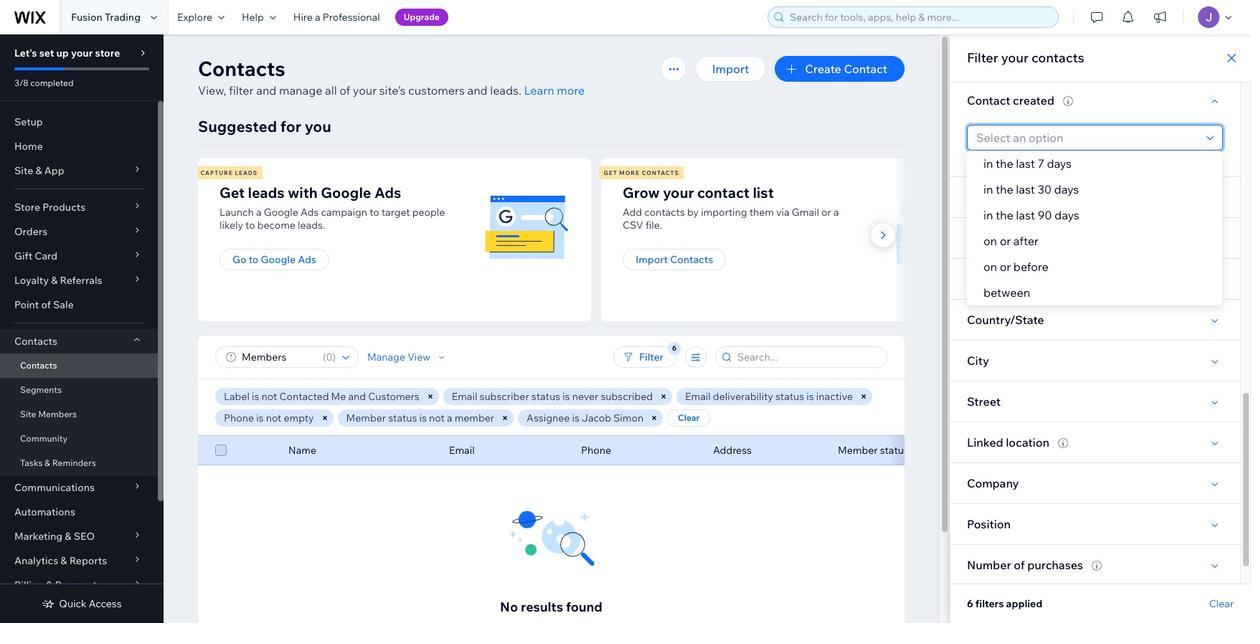 Task type: locate. For each thing, give the bounding box(es) containing it.
campaign
[[321, 206, 367, 219]]

explore
[[177, 11, 212, 24]]

phone down the jacob
[[581, 444, 611, 457]]

of inside contacts view, filter and manage all of your site's customers and leads. learn more
[[340, 83, 350, 98]]

2 on from the top
[[984, 260, 997, 274]]

google inside button
[[261, 253, 296, 266]]

leads.
[[490, 83, 521, 98], [298, 219, 325, 232]]

1 vertical spatial contacts
[[644, 206, 685, 219]]

sidebar element
[[0, 34, 164, 623]]

likely
[[220, 219, 243, 232]]

last for 30
[[1016, 182, 1035, 197]]

0 vertical spatial filter
[[967, 50, 998, 66]]

1 vertical spatial on
[[984, 260, 997, 274]]

city
[[967, 354, 989, 368]]

last for 90
[[1016, 208, 1035, 222]]

0 vertical spatial site
[[14, 164, 33, 177]]

not left member
[[429, 412, 445, 425]]

1 vertical spatial contact
[[967, 93, 1011, 108]]

ads
[[375, 184, 401, 202], [301, 206, 319, 219], [298, 253, 316, 266]]

0 vertical spatial clear button
[[667, 410, 710, 427]]

card
[[35, 250, 58, 263]]

list
[[196, 159, 1000, 321]]

on left after
[[984, 234, 997, 248]]

1 vertical spatial or
[[1000, 234, 1011, 248]]

contacts up "created"
[[1032, 50, 1084, 66]]

of inside "sidebar" element
[[41, 298, 51, 311]]

jacob
[[582, 412, 611, 425]]

site for site members
[[20, 409, 36, 420]]

leads. down with
[[298, 219, 325, 232]]

import inside button
[[636, 253, 668, 266]]

contacts down by
[[670, 253, 713, 266]]

suggested
[[198, 117, 277, 136]]

last left 30
[[1016, 182, 1035, 197]]

with
[[288, 184, 318, 202]]

filter button
[[613, 347, 677, 368]]

email for email subscriber status is never subscribed
[[452, 390, 477, 403]]

& right loyalty
[[51, 274, 58, 287]]

contacts left by
[[644, 206, 685, 219]]

0 horizontal spatial filter
[[639, 351, 664, 364]]

& for tasks
[[45, 458, 50, 468]]

0 horizontal spatial leads.
[[298, 219, 325, 232]]

days right 90
[[1055, 208, 1080, 222]]

1 horizontal spatial and
[[348, 390, 366, 403]]

1 the from the top
[[996, 156, 1014, 171]]

& for analytics
[[60, 555, 67, 568]]

member for member status is not a member
[[346, 412, 386, 425]]

0 vertical spatial contact
[[844, 62, 887, 76]]

community
[[20, 433, 68, 444]]

suggested for you
[[198, 117, 331, 136]]

in up last in the top right of the page
[[984, 156, 993, 171]]

& for marketing
[[65, 530, 71, 543]]

contact left "created"
[[967, 93, 1011, 108]]

phone down label
[[224, 412, 254, 425]]

filter for filter your contacts
[[967, 50, 998, 66]]

2 vertical spatial the
[[996, 208, 1014, 222]]

manage view button
[[367, 351, 448, 364]]

1 horizontal spatial filter
[[967, 50, 998, 66]]

import inside button
[[712, 62, 749, 76]]

email
[[452, 390, 477, 403], [685, 390, 711, 403], [449, 444, 475, 457]]

of left sale
[[41, 298, 51, 311]]

clear
[[678, 413, 700, 423], [1209, 598, 1234, 611]]

1 horizontal spatial member
[[838, 444, 878, 457]]

90
[[1038, 208, 1052, 222]]

days right 30
[[1054, 182, 1079, 197]]

1 last from the top
[[1016, 156, 1035, 171]]

and right customers
[[467, 83, 488, 98]]

site down segments
[[20, 409, 36, 420]]

last for 7
[[1016, 156, 1035, 171]]

& for billing
[[46, 579, 53, 592]]

fusion trading
[[71, 11, 141, 24]]

email deliverability status is inactive
[[685, 390, 853, 403]]

importing
[[701, 206, 747, 219]]

get more contacts
[[604, 169, 679, 176]]

the for in the last 30 days
[[996, 182, 1014, 197]]

clear inside button
[[678, 413, 700, 423]]

1 horizontal spatial leads.
[[490, 83, 521, 98]]

list
[[753, 184, 774, 202]]

0 horizontal spatial import
[[636, 253, 668, 266]]

& inside dropdown button
[[60, 555, 67, 568]]

and right filter on the left of the page
[[256, 83, 276, 98]]

in for in the last 7 days
[[984, 156, 993, 171]]

before
[[1014, 260, 1049, 274]]

2 last from the top
[[1016, 182, 1035, 197]]

site down home
[[14, 164, 33, 177]]

3 last from the top
[[1016, 208, 1035, 222]]

& inside popup button
[[51, 274, 58, 287]]

contact right create
[[844, 62, 887, 76]]

filter your contacts
[[967, 50, 1084, 66]]

marketing & seo button
[[0, 524, 158, 549]]

)
[[332, 351, 336, 364]]

2 vertical spatial days
[[1055, 208, 1080, 222]]

2 vertical spatial or
[[1000, 260, 1011, 274]]

quick
[[59, 598, 87, 611]]

contacts up segments
[[20, 360, 57, 371]]

address
[[713, 444, 752, 457]]

marketing
[[14, 530, 63, 543]]

1 vertical spatial filter
[[639, 351, 664, 364]]

your right up
[[71, 47, 93, 60]]

contact
[[844, 62, 887, 76], [967, 93, 1011, 108]]

& inside "dropdown button"
[[35, 164, 42, 177]]

0 vertical spatial days
[[1047, 156, 1072, 171]]

contacts inside button
[[670, 253, 713, 266]]

0 horizontal spatial member
[[346, 412, 386, 425]]

leads. inside contacts view, filter and manage all of your site's customers and leads. learn more
[[490, 83, 521, 98]]

access
[[89, 598, 122, 611]]

1 in from the top
[[984, 156, 993, 171]]

seo
[[74, 530, 95, 543]]

linked
[[967, 435, 1003, 450]]

in for in the last 90 days
[[984, 208, 993, 222]]

google down leads
[[264, 206, 298, 219]]

1 vertical spatial member
[[838, 444, 878, 457]]

last left 7
[[1016, 156, 1035, 171]]

filter inside button
[[639, 351, 664, 364]]

in down in the last 7 days
[[984, 182, 993, 197]]

phone for phone
[[581, 444, 611, 457]]

0 vertical spatial last
[[1016, 156, 1035, 171]]

1 vertical spatial last
[[1016, 182, 1035, 197]]

None checkbox
[[215, 442, 227, 459]]

member
[[455, 412, 494, 425]]

or right gmail
[[822, 206, 831, 219]]

a right hire
[[315, 11, 320, 24]]

ads down with
[[301, 206, 319, 219]]

0 vertical spatial on
[[984, 234, 997, 248]]

help button
[[233, 0, 285, 34]]

orders
[[14, 225, 47, 238]]

3 the from the top
[[996, 208, 1014, 222]]

view
[[408, 351, 431, 364]]

a
[[315, 11, 320, 24], [256, 206, 262, 219], [834, 206, 839, 219], [447, 412, 452, 425]]

is left the jacob
[[572, 412, 580, 425]]

2 in from the top
[[984, 182, 993, 197]]

2 vertical spatial ads
[[298, 253, 316, 266]]

0 vertical spatial in
[[984, 156, 993, 171]]

1 vertical spatial of
[[41, 298, 51, 311]]

& right billing at the bottom left
[[46, 579, 53, 592]]

2 vertical spatial last
[[1016, 208, 1035, 222]]

contacts inside popup button
[[14, 335, 57, 348]]

birthdate
[[967, 231, 1018, 245]]

0 horizontal spatial of
[[41, 298, 51, 311]]

your left site's
[[353, 83, 377, 98]]

manage
[[367, 351, 405, 364]]

the right last in the top right of the page
[[996, 182, 1014, 197]]

contacts
[[198, 56, 285, 81], [670, 253, 713, 266], [14, 335, 57, 348], [20, 360, 57, 371]]

filter up contact created
[[967, 50, 998, 66]]

add
[[623, 206, 642, 219]]

subscriber
[[480, 390, 529, 403]]

and right me
[[348, 390, 366, 403]]

name
[[288, 444, 316, 457]]

quick access button
[[42, 598, 122, 611]]

0 vertical spatial import
[[712, 62, 749, 76]]

clear for the right clear button
[[1209, 598, 1234, 611]]

on for on or before
[[984, 260, 997, 274]]

0 vertical spatial contacts
[[1032, 50, 1084, 66]]

0 horizontal spatial clear button
[[667, 410, 710, 427]]

on or before
[[984, 260, 1049, 274]]

gift card
[[14, 250, 58, 263]]

trading
[[105, 11, 141, 24]]

your inside contacts view, filter and manage all of your site's customers and leads. learn more
[[353, 83, 377, 98]]

phone for phone is not empty
[[224, 412, 254, 425]]

not for empty
[[266, 412, 281, 425]]

loyalty & referrals
[[14, 274, 102, 287]]

Search for tools, apps, help & more... field
[[786, 7, 1054, 27]]

clear button
[[667, 410, 710, 427], [1209, 598, 1234, 611]]

& left app
[[35, 164, 42, 177]]

member down inactive
[[838, 444, 878, 457]]

contacted
[[279, 390, 329, 403]]

results
[[521, 599, 563, 616]]

0 horizontal spatial contact
[[844, 62, 887, 76]]

0 horizontal spatial clear
[[678, 413, 700, 423]]

2 vertical spatial of
[[1014, 558, 1025, 573]]

0
[[326, 351, 332, 364]]

site inside "dropdown button"
[[14, 164, 33, 177]]

1 horizontal spatial import
[[712, 62, 749, 76]]

0 vertical spatial or
[[822, 206, 831, 219]]

leads. left 'learn'
[[490, 83, 521, 98]]

your inside "sidebar" element
[[71, 47, 93, 60]]

segments
[[20, 385, 62, 395]]

sale
[[53, 298, 74, 311]]

point
[[14, 298, 39, 311]]

6 filters applied
[[967, 598, 1043, 611]]

3/8
[[14, 77, 28, 88]]

of right number
[[1014, 558, 1025, 573]]

0 vertical spatial clear
[[678, 413, 700, 423]]

list box
[[966, 151, 1223, 306]]

completed
[[30, 77, 73, 88]]

3 in from the top
[[984, 208, 993, 222]]

gmail
[[792, 206, 819, 219]]

1 vertical spatial phone
[[581, 444, 611, 457]]

1 vertical spatial clear button
[[1209, 598, 1234, 611]]

2 vertical spatial in
[[984, 208, 993, 222]]

1 horizontal spatial of
[[340, 83, 350, 98]]

days right 7
[[1047, 156, 1072, 171]]

or left after
[[1000, 234, 1011, 248]]

0 vertical spatial leads.
[[490, 83, 521, 98]]

ads down get leads with google ads launch a google ads campaign to target people likely to become leads.
[[298, 253, 316, 266]]

on down "birthdate"
[[984, 260, 997, 274]]

in for in the last 30 days
[[984, 182, 993, 197]]

1 horizontal spatial clear
[[1209, 598, 1234, 611]]

filter up 'subscribed' at the bottom of page
[[639, 351, 664, 364]]

last left 90
[[1016, 208, 1035, 222]]

0 horizontal spatial phone
[[224, 412, 254, 425]]

list box containing in the last 7 days
[[966, 151, 1223, 306]]

& left reports
[[60, 555, 67, 568]]

the down last activity
[[996, 208, 1014, 222]]

member down customers
[[346, 412, 386, 425]]

& inside dropdown button
[[65, 530, 71, 543]]

billing
[[14, 579, 44, 592]]

street
[[967, 395, 1001, 409]]

email up member
[[452, 390, 477, 403]]

1 vertical spatial the
[[996, 182, 1014, 197]]

0 vertical spatial of
[[340, 83, 350, 98]]

in down last in the top right of the page
[[984, 208, 993, 222]]

clear for left clear button
[[678, 413, 700, 423]]

1 vertical spatial import
[[636, 253, 668, 266]]

not left empty
[[266, 412, 281, 425]]

1 on from the top
[[984, 234, 997, 248]]

your up by
[[663, 184, 694, 202]]

not for contacted
[[262, 390, 277, 403]]

filters
[[976, 598, 1004, 611]]

days for in the last 30 days
[[1054, 182, 1079, 197]]

site & app
[[14, 164, 64, 177]]

automations link
[[0, 500, 158, 524]]

view,
[[198, 83, 226, 98]]

no results found
[[500, 599, 603, 616]]

contacts down point of sale on the left
[[14, 335, 57, 348]]

leads. inside get leads with google ads launch a google ads campaign to target people likely to become leads.
[[298, 219, 325, 232]]

1 vertical spatial leads.
[[298, 219, 325, 232]]

0 vertical spatial phone
[[224, 412, 254, 425]]

& left seo
[[65, 530, 71, 543]]

1 vertical spatial in
[[984, 182, 993, 197]]

& right tasks
[[45, 458, 50, 468]]

or left before
[[1000, 260, 1011, 274]]

of right the all
[[340, 83, 350, 98]]

assignee
[[527, 412, 570, 425]]

of for point of sale
[[41, 298, 51, 311]]

2 the from the top
[[996, 182, 1014, 197]]

country/state
[[967, 313, 1044, 327]]

a right gmail
[[834, 206, 839, 219]]

not up phone is not empty
[[262, 390, 277, 403]]

0 vertical spatial member
[[346, 412, 386, 425]]

2 vertical spatial google
[[261, 253, 296, 266]]

ads up target
[[375, 184, 401, 202]]

tasks
[[20, 458, 43, 468]]

deliverability
[[713, 390, 773, 403]]

to right go
[[249, 253, 259, 266]]

list containing get leads with google ads
[[196, 159, 1000, 321]]

label is not contacted me and customers
[[224, 390, 420, 403]]

30
[[1038, 182, 1052, 197]]

1 horizontal spatial phone
[[581, 444, 611, 457]]

& inside popup button
[[46, 579, 53, 592]]

1 vertical spatial days
[[1054, 182, 1079, 197]]

filter
[[967, 50, 998, 66], [639, 351, 664, 364]]

0 horizontal spatial contacts
[[644, 206, 685, 219]]

home
[[14, 140, 43, 153]]

the up last activity
[[996, 156, 1014, 171]]

google down become
[[261, 253, 296, 266]]

email left deliverability
[[685, 390, 711, 403]]

google up campaign
[[321, 184, 371, 202]]

0 vertical spatial the
[[996, 156, 1014, 171]]

2 horizontal spatial of
[[1014, 558, 1025, 573]]

a down leads
[[256, 206, 262, 219]]

1 vertical spatial clear
[[1209, 598, 1234, 611]]

contacts up filter on the left of the page
[[198, 56, 285, 81]]

automations
[[14, 506, 75, 519]]

1 vertical spatial site
[[20, 409, 36, 420]]

marketing & seo
[[14, 530, 95, 543]]



Task type: describe. For each thing, give the bounding box(es) containing it.
hire
[[293, 11, 313, 24]]

get
[[220, 184, 245, 202]]

a inside grow your contact list add contacts by importing them via gmail or a csv file.
[[834, 206, 839, 219]]

create contact
[[805, 62, 887, 76]]

Search... field
[[733, 347, 882, 367]]

leads
[[235, 169, 258, 176]]

activity
[[993, 190, 1033, 204]]

go to google ads button
[[220, 249, 329, 270]]

ads inside button
[[298, 253, 316, 266]]

all
[[325, 83, 337, 98]]

billing & payments
[[14, 579, 102, 592]]

member status is not a member
[[346, 412, 494, 425]]

quick access
[[59, 598, 122, 611]]

learn
[[524, 83, 554, 98]]

let's set up your store
[[14, 47, 120, 60]]

is left never in the bottom of the page
[[563, 390, 570, 403]]

people
[[412, 206, 445, 219]]

segments link
[[0, 378, 158, 402]]

orders button
[[0, 220, 158, 244]]

store products button
[[0, 195, 158, 220]]

go
[[232, 253, 246, 266]]

to inside button
[[249, 253, 259, 266]]

found
[[566, 599, 603, 616]]

member for member status
[[838, 444, 878, 457]]

your inside grow your contact list add contacts by importing them via gmail or a csv file.
[[663, 184, 694, 202]]

members
[[38, 409, 77, 420]]

contacts inside contacts view, filter and manage all of your site's customers and leads. learn more
[[198, 56, 285, 81]]

filter
[[229, 83, 254, 98]]

billing & payments button
[[0, 573, 158, 598]]

contacts link
[[0, 354, 158, 378]]

contact
[[697, 184, 750, 202]]

the for in the last 7 days
[[996, 156, 1014, 171]]

become
[[257, 219, 296, 232]]

create contact button
[[775, 56, 905, 82]]

created
[[1013, 93, 1055, 108]]

(
[[323, 351, 326, 364]]

on for on or after
[[984, 234, 997, 248]]

site members link
[[0, 402, 158, 427]]

0 vertical spatial ads
[[375, 184, 401, 202]]

to right likely
[[245, 219, 255, 232]]

gift card button
[[0, 244, 158, 268]]

professional
[[323, 11, 380, 24]]

email subscriber status is never subscribed
[[452, 390, 653, 403]]

1 vertical spatial ads
[[301, 206, 319, 219]]

6
[[967, 598, 973, 611]]

for
[[280, 117, 301, 136]]

in the last 30 days
[[984, 182, 1079, 197]]

to left target
[[370, 206, 379, 219]]

me
[[331, 390, 346, 403]]

1 horizontal spatial contact
[[967, 93, 1011, 108]]

1 horizontal spatial clear button
[[1209, 598, 1234, 611]]

no
[[500, 599, 518, 616]]

hire a professional link
[[285, 0, 389, 34]]

0 vertical spatial google
[[321, 184, 371, 202]]

capture
[[201, 169, 233, 176]]

last
[[967, 190, 990, 204]]

applied
[[1006, 598, 1043, 611]]

tasks & reminders link
[[0, 451, 158, 476]]

1 vertical spatial google
[[264, 206, 298, 219]]

get leads with google ads launch a google ads campaign to target people likely to become leads.
[[220, 184, 445, 232]]

company
[[967, 476, 1019, 491]]

customers
[[368, 390, 420, 403]]

a left member
[[447, 412, 452, 425]]

point of sale
[[14, 298, 74, 311]]

site's
[[379, 83, 406, 98]]

Select an option field
[[972, 126, 1202, 150]]

or for on or after
[[1000, 234, 1011, 248]]

tasks & reminders
[[20, 458, 96, 468]]

number
[[967, 558, 1011, 573]]

& for loyalty
[[51, 274, 58, 287]]

a inside get leads with google ads launch a google ads campaign to target people likely to become leads.
[[256, 206, 262, 219]]

is left empty
[[256, 412, 264, 425]]

is right label
[[252, 390, 259, 403]]

or inside grow your contact list add contacts by importing them via gmail or a csv file.
[[822, 206, 831, 219]]

import contacts
[[636, 253, 713, 266]]

store
[[14, 201, 40, 214]]

7
[[1038, 156, 1044, 171]]

target
[[382, 206, 410, 219]]

number of purchases
[[967, 558, 1083, 573]]

between
[[984, 286, 1030, 300]]

filter for filter
[[639, 351, 664, 364]]

home link
[[0, 134, 158, 159]]

days for in the last 90 days
[[1055, 208, 1080, 222]]

analytics & reports
[[14, 555, 107, 568]]

import for import
[[712, 62, 749, 76]]

up
[[56, 47, 69, 60]]

upgrade button
[[395, 9, 448, 26]]

is down customers
[[419, 412, 427, 425]]

Unsaved view field
[[237, 347, 318, 367]]

you
[[305, 117, 331, 136]]

after
[[1014, 234, 1039, 248]]

of for number of purchases
[[1014, 558, 1025, 573]]

reminders
[[52, 458, 96, 468]]

gift
[[14, 250, 32, 263]]

customers
[[408, 83, 465, 98]]

email for email deliverability status is inactive
[[685, 390, 711, 403]]

or for on or before
[[1000, 260, 1011, 274]]

csv
[[623, 219, 643, 232]]

in the last 90 days
[[984, 208, 1080, 222]]

3/8 completed
[[14, 77, 73, 88]]

& for site
[[35, 164, 42, 177]]

0 horizontal spatial and
[[256, 83, 276, 98]]

site members
[[20, 409, 77, 420]]

1 horizontal spatial contacts
[[1032, 50, 1084, 66]]

help
[[242, 11, 264, 24]]

the for in the last 90 days
[[996, 208, 1014, 222]]

site & app button
[[0, 159, 158, 183]]

days for in the last 7 days
[[1047, 156, 1072, 171]]

them
[[749, 206, 774, 219]]

contact inside button
[[844, 62, 887, 76]]

contacts inside grow your contact list add contacts by importing them via gmail or a csv file.
[[644, 206, 685, 219]]

site for site & app
[[14, 164, 33, 177]]

manage view
[[367, 351, 431, 364]]

referrals
[[60, 274, 102, 287]]

hire a professional
[[293, 11, 380, 24]]

import button
[[695, 56, 766, 82]]

import for import contacts
[[636, 253, 668, 266]]

your up contact created
[[1001, 50, 1029, 66]]

email down member
[[449, 444, 475, 457]]

point of sale link
[[0, 293, 158, 317]]

2 horizontal spatial and
[[467, 83, 488, 98]]

analytics
[[14, 555, 58, 568]]

leads
[[248, 184, 285, 202]]

is left inactive
[[807, 390, 814, 403]]



Task type: vqa. For each thing, say whether or not it's contained in the screenshot.
1st it's from the right
no



